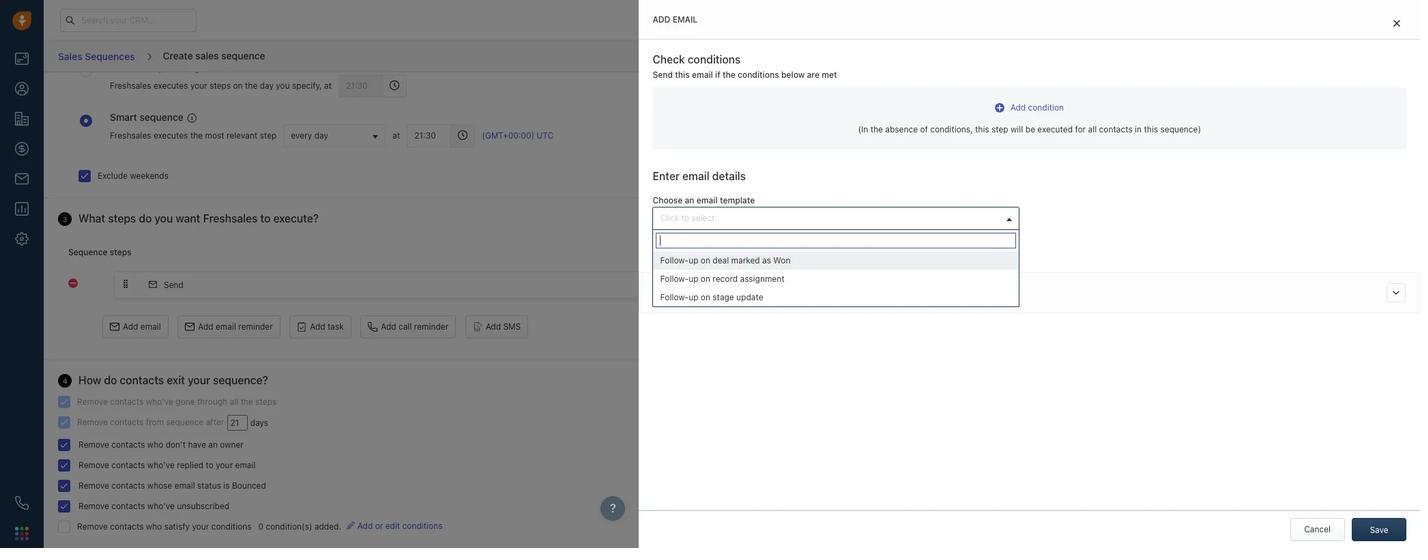 Task type: vqa. For each thing, say whether or not it's contained in the screenshot.
Send email image on the top of the page
no



Task type: locate. For each thing, give the bounding box(es) containing it.
how to configure a sales sequence
[[1090, 151, 1225, 161]]

at right specify,
[[324, 81, 332, 91]]

the down create sales sequence
[[245, 81, 257, 91]]

status
[[197, 480, 221, 491]]

remove for remove contacts who've gone through all the steps
[[77, 396, 108, 407]]

step right relevant
[[260, 130, 277, 141]]

follow-up on deal marked as won option
[[653, 251, 1019, 269]]

at right every day button
[[393, 130, 400, 141]]

0 horizontal spatial for
[[1075, 124, 1086, 135]]

0 horizontal spatial is
[[223, 480, 230, 491]]

(in the absence of conditions, this step will be executed for all contacts in this sequence)
[[858, 124, 1201, 135]]

1 horizontal spatial send
[[653, 70, 673, 80]]

1 vertical spatial call
[[399, 321, 412, 332]]

add email reminder button
[[178, 315, 280, 338]]

list box
[[653, 251, 1019, 306]]

absence
[[885, 124, 918, 135]]

contacts left the whose
[[111, 480, 145, 491]]

are
[[807, 70, 820, 80], [1117, 87, 1131, 98], [1133, 134, 1145, 144]]

marked
[[731, 255, 760, 265]]

from
[[146, 417, 164, 427]]

1 horizontal spatial are
[[1117, 87, 1131, 98]]

dialog
[[639, 0, 1420, 548]]

sequence inside a sales sequence is a series of steps you can set up to nurture contacts in the crm. a step can be an email, task, call reminder, email reminder, or sms. once your steps are lined up, the crm executes them automatically for you.
[[1120, 110, 1158, 121]]

replied
[[177, 460, 203, 470]]

step left will
[[992, 124, 1008, 135]]

email up automatically
[[1281, 122, 1301, 132]]

is
[[1160, 110, 1166, 121], [223, 480, 230, 491]]

for inside a sales sequence is a series of steps you can set up to nurture contacts in the crm. a step can be an email, task, call reminder, email reminder, or sms. once your steps are lined up, the crm executes them automatically for you.
[[1331, 134, 1342, 144]]

1 vertical spatial of
[[920, 124, 928, 135]]

0 horizontal spatial in
[[1135, 124, 1142, 135]]

3 follow- from the top
[[660, 292, 689, 302]]

0 horizontal spatial reminder,
[[1242, 122, 1278, 132]]

1 vertical spatial follow-
[[660, 273, 689, 284]]

add call reminder
[[381, 321, 449, 332]]

1 vertical spatial freshsales
[[110, 130, 151, 141]]

conditions right edit
[[402, 521, 443, 531]]

all right executed
[[1088, 124, 1097, 135]]

1 horizontal spatial what
[[1090, 87, 1114, 98]]

freshsales executes your steps on the day you specify, at
[[110, 81, 332, 91]]

are inside a sales sequence is a series of steps you can set up to nurture contacts in the crm. a step can be an email, task, call reminder, email reminder, or sms. once your steps are lined up, the crm executes them automatically for you.
[[1133, 134, 1145, 144]]

exclude
[[98, 170, 128, 181]]

record
[[713, 273, 738, 284]]

can up lined
[[1140, 122, 1154, 132]]

in inside "dialog"
[[1135, 124, 1142, 135]]

reminder, down nurture on the top right
[[1303, 122, 1340, 132]]

remove contacts who satisfy your conditions
[[77, 521, 252, 532]]

remove
[[77, 396, 108, 407], [77, 417, 108, 427], [78, 439, 109, 450], [78, 460, 109, 470], [78, 480, 109, 491], [78, 501, 109, 511], [77, 521, 108, 532]]

0 horizontal spatial create
[[163, 50, 193, 61]]

most
[[205, 130, 224, 141]]

up left email
[[689, 292, 699, 302]]

2 vertical spatial who've
[[147, 501, 175, 511]]

can left set
[[1251, 110, 1265, 121]]

sales left sequences?
[[1134, 87, 1157, 98]]

to inside dropdown button
[[682, 213, 689, 223]]

a inside a sales sequence is a series of steps you can set up to nurture contacts in the crm. a step can be an email, task, call reminder, email reminder, or sms. once your steps are lined up, the crm executes them automatically for you.
[[1169, 110, 1173, 121]]

email,
[[1180, 122, 1203, 132]]

0 horizontal spatial be
[[1026, 124, 1035, 135]]

0 horizontal spatial can
[[1140, 122, 1154, 132]]

add inside button
[[310, 321, 325, 332]]

follow- inside follow-up on stage update option
[[660, 292, 689, 302]]

1 vertical spatial at
[[393, 130, 400, 141]]

2 vertical spatial an
[[208, 439, 218, 450]]

click
[[660, 213, 679, 223]]

once
[[1375, 122, 1395, 132]]

template up marked in the top of the page
[[719, 234, 753, 244]]

2 horizontal spatial an
[[1169, 122, 1178, 132]]

0 horizontal spatial of
[[920, 124, 928, 135]]

1 vertical spatial who
[[146, 521, 162, 532]]

up
[[1281, 110, 1291, 121], [689, 255, 699, 265], [689, 273, 699, 284], [689, 292, 699, 302]]

0 vertical spatial how
[[1090, 151, 1108, 161]]

of inside "dialog"
[[920, 124, 928, 135]]

this inside check conditions send this email if the conditions below are met
[[675, 70, 690, 80]]

contacts down remove contacts who've unsubscribed
[[110, 521, 144, 532]]

the inside check conditions send this email if the conditions below are met
[[723, 70, 736, 80]]

sequences
[[85, 50, 135, 62]]

day
[[260, 81, 274, 91], [314, 130, 328, 140]]

0 vertical spatial what
[[1090, 87, 1114, 98]]

you left specify,
[[276, 81, 290, 91]]

remove for remove contacts whose email status is bounced
[[78, 480, 109, 491]]

add email
[[653, 14, 698, 25], [123, 321, 161, 332]]

sequence)
[[1161, 124, 1201, 135]]

contacts up remove contacts who satisfy your conditions
[[111, 501, 145, 511]]

up for follow-up on record assignment
[[689, 273, 699, 284]]

you left want on the top of the page
[[155, 212, 173, 224]]

of up task,
[[1201, 110, 1209, 121]]

an up up,
[[1169, 122, 1178, 132]]

all
[[1088, 124, 1097, 135], [230, 396, 238, 407]]

0 vertical spatial or
[[1342, 122, 1350, 132]]

step inside "dialog"
[[992, 124, 1008, 135]]

contacts up sms.
[[1334, 110, 1367, 121]]

click to select button
[[653, 206, 1019, 230]]

whose
[[147, 480, 172, 491]]

executes down classic sequence
[[153, 81, 188, 91]]

1 horizontal spatial a
[[1169, 110, 1173, 121]]

an right 'have'
[[208, 439, 218, 450]]

remove for remove contacts who satisfy your conditions
[[77, 521, 108, 532]]

0 horizontal spatial you
[[155, 212, 173, 224]]

2 follow- from the top
[[660, 273, 689, 284]]

remove contacts from sequence after
[[77, 417, 224, 427]]

on up advanced email settings at the bottom of page
[[701, 273, 710, 284]]

a down lined
[[1159, 151, 1163, 161]]

send
[[653, 70, 673, 80], [164, 280, 184, 290]]

create
[[163, 50, 193, 61], [668, 234, 694, 244]]

1 horizontal spatial reminder
[[414, 321, 449, 332]]

remove for remove contacts who don't have an owner
[[78, 439, 109, 450]]

sales
[[195, 50, 219, 61], [1134, 87, 1157, 98], [1098, 110, 1118, 121], [1166, 151, 1185, 161]]

add or edit conditions
[[357, 521, 443, 531]]

the
[[723, 70, 736, 80], [245, 81, 257, 91], [1379, 110, 1391, 121], [871, 124, 883, 135], [190, 130, 203, 141], [1183, 134, 1195, 144], [241, 396, 253, 407]]

1 horizontal spatial you
[[276, 81, 290, 91]]

freshsales
[[110, 81, 151, 91], [110, 130, 151, 141], [203, 212, 258, 224]]

0 vertical spatial a
[[1090, 110, 1096, 121]]

0 vertical spatial in
[[1370, 110, 1376, 121]]

0 vertical spatial create
[[163, 50, 193, 61]]

who
[[147, 439, 163, 450], [146, 521, 162, 532]]

0 vertical spatial send
[[653, 70, 673, 80]]

Search your CRM... text field
[[60, 9, 197, 32]]

1 vertical spatial a
[[1159, 151, 1163, 161]]

how right "4"
[[78, 374, 101, 386]]

0 vertical spatial template
[[720, 195, 755, 206]]

in up sms.
[[1370, 110, 1376, 121]]

an
[[1169, 122, 1178, 132], [685, 195, 694, 206], [208, 439, 218, 450]]

0 horizontal spatial call
[[399, 321, 412, 332]]

add email button
[[102, 315, 168, 338]]

save
[[1370, 525, 1389, 535]]

call inside button
[[399, 321, 412, 332]]

(gmt+00:00) utc
[[482, 130, 554, 141]]

2 vertical spatial you
[[155, 212, 173, 224]]

1 horizontal spatial can
[[1251, 110, 1265, 121]]

1 reminder, from the left
[[1242, 122, 1278, 132]]

executes for smart sequence
[[153, 130, 188, 141]]

want
[[176, 212, 200, 224]]

of inside a sales sequence is a series of steps you can set up to nurture contacts in the crm. a step can be an email, task, call reminder, email reminder, or sms. once your steps are lined up, the crm executes them automatically for you.
[[1201, 110, 1209, 121]]

to left configure
[[1110, 151, 1118, 161]]

1 horizontal spatial all
[[1088, 124, 1097, 135]]

an up click to select
[[685, 195, 694, 206]]

up inside 'option'
[[689, 273, 699, 284]]

a up crm.
[[1090, 110, 1096, 121]]

1 horizontal spatial create
[[668, 234, 694, 244]]

in inside a sales sequence is a series of steps you can set up to nurture contacts in the crm. a step can be an email, task, call reminder, email reminder, or sms. once your steps are lined up, the crm executes them automatically for you.
[[1370, 110, 1376, 121]]

1 horizontal spatial or
[[1342, 122, 1350, 132]]

how down crm.
[[1090, 151, 1108, 161]]

steps
[[210, 81, 231, 91], [1211, 110, 1232, 121], [1110, 134, 1131, 144], [108, 212, 136, 224], [110, 247, 131, 257], [255, 396, 277, 407]]

0 vertical spatial at
[[324, 81, 332, 91]]

1 horizontal spatial call
[[1226, 122, 1240, 132]]

email left if
[[692, 70, 713, 80]]

sales sequences link
[[57, 46, 136, 67]]

add email reminder
[[198, 321, 273, 332]]

executes inside a sales sequence is a series of steps you can set up to nurture contacts in the crm. a step can be an email, task, call reminder, email reminder, or sms. once your steps are lined up, the crm executes them automatically for you.
[[1218, 134, 1253, 144]]

up inside a sales sequence is a series of steps you can set up to nurture contacts in the crm. a step can be an email, task, call reminder, email reminder, or sms. once your steps are lined up, the crm executes them automatically for you.
[[1281, 110, 1291, 121]]

0 vertical spatial is
[[1160, 110, 1166, 121]]

add email inside "dialog"
[[653, 14, 698, 25]]

edit
[[385, 521, 400, 531]]

do
[[139, 212, 152, 224], [104, 374, 117, 386]]

1 vertical spatial you
[[1234, 110, 1248, 121]]

0 vertical spatial of
[[1201, 110, 1209, 121]]

call inside a sales sequence is a series of steps you can set up to nurture contacts in the crm. a step can be an email, task, call reminder, email reminder, or sms. once your steps are lined up, the crm executes them automatically for you.
[[1226, 122, 1240, 132]]

contacts left the exit at left bottom
[[120, 374, 164, 386]]

create down click to select
[[668, 234, 694, 244]]

contacts for remove contacts who've unsubscribed
[[111, 501, 145, 511]]

1 horizontal spatial of
[[1201, 110, 1209, 121]]

who for satisfy
[[146, 521, 162, 532]]

0 horizontal spatial this
[[675, 70, 690, 80]]

contacts down remove contacts from sequence after
[[111, 439, 145, 450]]

your inside a sales sequence is a series of steps you can set up to nurture contacts in the crm. a step can be an email, task, call reminder, email reminder, or sms. once your steps are lined up, the crm executes them automatically for you.
[[1090, 134, 1107, 144]]

template down details
[[720, 195, 755, 206]]

after
[[206, 417, 224, 427]]

2 horizontal spatial this
[[1144, 124, 1158, 135]]

follow-up on record assignment option
[[653, 269, 1019, 288]]

0 vertical spatial are
[[807, 70, 820, 80]]

email up sequence?
[[216, 321, 236, 332]]

0 vertical spatial an
[[1169, 122, 1178, 132]]

on left stage
[[701, 292, 710, 302]]

create email template link
[[653, 234, 753, 244]]

select
[[692, 213, 715, 223]]

to inside a sales sequence is a series of steps you can set up to nurture contacts in the crm. a step can be an email, task, call reminder, email reminder, or sms. once your steps are lined up, the crm executes them automatically for you.
[[1293, 110, 1301, 121]]

advanced
[[653, 287, 699, 298]]

you.
[[1344, 134, 1360, 144]]

0 horizontal spatial do
[[104, 374, 117, 386]]

0 vertical spatial follow-
[[660, 255, 689, 265]]

freshsales down classic
[[110, 81, 151, 91]]

contacts for remove contacts who satisfy your conditions
[[110, 521, 144, 532]]

2 horizontal spatial step
[[1121, 122, 1138, 132]]

freshsales down smart at the top left
[[110, 130, 151, 141]]

day left specify,
[[260, 81, 274, 91]]

1 horizontal spatial in
[[1370, 110, 1376, 121]]

phone image
[[15, 496, 29, 510]]

do left want on the top of the page
[[139, 212, 152, 224]]

None search field
[[656, 232, 1016, 248]]

on inside 'option'
[[701, 273, 710, 284]]

are left sequences?
[[1117, 87, 1131, 98]]

email up check
[[673, 14, 698, 25]]

is inside a sales sequence is a series of steps you can set up to nurture contacts in the crm. a step can be an email, task, call reminder, email reminder, or sms. once your steps are lined up, the crm executes them automatically for you.
[[1160, 110, 1166, 121]]

be
[[1157, 122, 1166, 132], [1026, 124, 1035, 135]]

1 horizontal spatial an
[[685, 195, 694, 206]]

1 vertical spatial in
[[1135, 124, 1142, 135]]

0 horizontal spatial are
[[807, 70, 820, 80]]

1 horizontal spatial add email
[[653, 14, 698, 25]]

email up select
[[697, 195, 718, 206]]

1 horizontal spatial step
[[992, 124, 1008, 135]]

add sms
[[486, 321, 521, 332]]

contacts inside a sales sequence is a series of steps you can set up to nurture contacts in the crm. a step can be an email, task, call reminder, email reminder, or sms. once your steps are lined up, the crm executes them automatically for you.
[[1334, 110, 1367, 121]]

follow- for follow-up on deal marked as won
[[660, 255, 689, 265]]

enter
[[653, 170, 680, 183]]

0 vertical spatial a
[[1169, 110, 1173, 121]]

1 follow- from the top
[[660, 255, 689, 265]]

follow-up on stage update
[[660, 292, 763, 302]]

1 vertical spatial template
[[719, 234, 753, 244]]

add email up how do contacts exit your sequence?
[[123, 321, 161, 332]]

contacts
[[1334, 110, 1367, 121], [1099, 124, 1133, 135], [120, 374, 164, 386], [110, 396, 144, 407], [110, 417, 144, 427], [111, 439, 145, 450], [111, 460, 145, 470], [111, 480, 145, 491], [111, 501, 145, 511], [110, 521, 144, 532]]

1 horizontal spatial for
[[1331, 134, 1342, 144]]

send down check
[[653, 70, 673, 80]]

1 vertical spatial what
[[78, 212, 105, 224]]

1 vertical spatial day
[[314, 130, 328, 140]]

0 vertical spatial can
[[1251, 110, 1265, 121]]

0 vertical spatial all
[[1088, 124, 1097, 135]]

remove contacts who don't have an owner
[[78, 439, 244, 450]]

0 horizontal spatial what
[[78, 212, 105, 224]]

0 horizontal spatial how
[[78, 374, 101, 386]]

phone element
[[8, 489, 35, 517]]

sequence down what are sales sequences?
[[1120, 110, 1158, 121]]

if
[[715, 70, 721, 80]]

1 horizontal spatial this
[[975, 124, 989, 135]]

follow- inside follow-up on deal marked as won option
[[660, 255, 689, 265]]

this down check
[[675, 70, 690, 80]]

who've down the whose
[[147, 501, 175, 511]]

0 vertical spatial call
[[1226, 122, 1240, 132]]

is right 'status'
[[223, 480, 230, 491]]

this
[[675, 70, 690, 80], [975, 124, 989, 135], [1144, 124, 1158, 135]]

contacts for remove contacts from sequence after
[[110, 417, 144, 427]]

gone
[[176, 396, 195, 407]]

template
[[720, 195, 755, 206], [719, 234, 753, 244]]

2 vertical spatial are
[[1133, 134, 1145, 144]]

what steps do you want freshsales to execute?
[[78, 212, 319, 224]]

1 horizontal spatial is
[[1160, 110, 1166, 121]]

1 vertical spatial create
[[668, 234, 694, 244]]

you left set
[[1234, 110, 1248, 121]]

1 horizontal spatial how
[[1090, 151, 1108, 161]]

sales up crm.
[[1098, 110, 1118, 121]]

0 horizontal spatial send
[[164, 280, 184, 290]]

reminder up sequence?
[[238, 321, 273, 332]]

email
[[673, 14, 698, 25], [692, 70, 713, 80], [1281, 122, 1301, 132], [682, 170, 709, 183], [697, 195, 718, 206], [696, 234, 716, 244], [140, 321, 161, 332], [216, 321, 236, 332], [235, 460, 256, 470], [175, 480, 195, 491]]

assignment
[[740, 273, 785, 284]]

days
[[250, 418, 268, 428]]

None text field
[[228, 415, 248, 431]]

who've up 'from'
[[146, 396, 173, 407]]

0 vertical spatial who
[[147, 439, 163, 450]]

who've for replied
[[147, 460, 175, 470]]

create up <span class=" ">sales reps can use this for weekly check-ins with leads and to run renewal campaigns e.g. renewing a contract</span> icon
[[163, 50, 193, 61]]

nurture
[[1303, 110, 1331, 121]]

the down sequence?
[[241, 396, 253, 407]]

deal
[[713, 255, 729, 265]]

0 horizontal spatial day
[[260, 81, 274, 91]]

1 vertical spatial can
[[1140, 122, 1154, 132]]

be inside "dialog"
[[1026, 124, 1035, 135]]

follow-up on stage update option
[[653, 288, 1019, 306]]

sales inside a sales sequence is a series of steps you can set up to nurture contacts in the crm. a step can be an email, task, call reminder, email reminder, or sms. once your steps are lined up, the crm executes them automatically for you.
[[1098, 110, 1118, 121]]

executes down <span class=" ">sales reps can use this for prospecting and account-based selling e.g. following up with event attendees</span> image
[[153, 130, 188, 141]]

sequence steps
[[68, 247, 131, 257]]

0 vertical spatial who've
[[146, 396, 173, 407]]

contacts up remove contacts from sequence after
[[110, 396, 144, 407]]

steps up sequence steps
[[108, 212, 136, 224]]

step inside a sales sequence is a series of steps you can set up to nurture contacts in the crm. a step can be an email, task, call reminder, email reminder, or sms. once your steps are lined up, the crm executes them automatically for you.
[[1121, 122, 1138, 132]]

freshsales for classic
[[110, 81, 151, 91]]

step
[[1121, 122, 1138, 132], [992, 124, 1008, 135], [260, 130, 277, 141]]

automatically
[[1277, 134, 1329, 144]]

0 horizontal spatial a
[[1090, 110, 1096, 121]]

1 vertical spatial or
[[375, 521, 383, 531]]

step right crm.
[[1121, 122, 1138, 132]]

create for create email template
[[668, 234, 694, 244]]

your
[[190, 81, 207, 91], [1090, 134, 1107, 144], [188, 374, 210, 386], [216, 460, 233, 470], [192, 521, 209, 532]]

0 horizontal spatial reminder
[[238, 321, 273, 332]]

0 vertical spatial add email
[[653, 14, 698, 25]]

2 horizontal spatial you
[[1234, 110, 1248, 121]]

2 vertical spatial follow-
[[660, 292, 689, 302]]

add
[[653, 14, 670, 25], [1011, 102, 1026, 113], [123, 321, 138, 332], [198, 321, 213, 332], [310, 321, 325, 332], [381, 321, 396, 332], [486, 321, 501, 332], [357, 521, 373, 531]]

1 horizontal spatial reminder,
[[1303, 122, 1340, 132]]

day inside button
[[314, 130, 328, 140]]

a
[[1169, 110, 1173, 121], [1159, 151, 1163, 161]]

do right "4"
[[104, 374, 117, 386]]

for left you.
[[1331, 134, 1342, 144]]

email down replied
[[175, 480, 195, 491]]

who left don't
[[147, 439, 163, 450]]

contacts left 'from'
[[110, 417, 144, 427]]

add inside button
[[486, 321, 501, 332]]

remove contacts whose email status is bounced
[[78, 480, 266, 491]]

executes down task,
[[1218, 134, 1253, 144]]

1 horizontal spatial be
[[1157, 122, 1166, 132]]

up for follow-up on stage update
[[689, 292, 699, 302]]

be up lined
[[1157, 122, 1166, 132]]

2 reminder from the left
[[414, 321, 449, 332]]

follow- inside follow-up on record assignment 'option'
[[660, 273, 689, 284]]

1 reminder from the left
[[238, 321, 273, 332]]

or up you.
[[1342, 122, 1350, 132]]

0 horizontal spatial an
[[208, 439, 218, 450]]

sequence left <span class=" ">sales reps can use this for weekly check-ins with leads and to run renewal campaigns e.g. renewing a contract</span> icon
[[145, 61, 189, 73]]

add email up check
[[653, 14, 698, 25]]

for
[[1075, 124, 1086, 135], [1331, 134, 1342, 144]]

0 vertical spatial freshsales
[[110, 81, 151, 91]]

0
[[258, 522, 264, 532]]

1 vertical spatial how
[[78, 374, 101, 386]]

sequence
[[221, 50, 265, 61], [145, 61, 189, 73], [1120, 110, 1158, 121], [140, 111, 183, 123], [1188, 151, 1225, 161], [166, 417, 204, 427]]

0 horizontal spatial or
[[375, 521, 383, 531]]

update
[[736, 292, 763, 302]]

are up configure
[[1133, 134, 1145, 144]]

utc
[[537, 130, 554, 141]]

how for how to configure a sales sequence
[[1090, 151, 1108, 161]]

is up sequence)
[[1160, 110, 1166, 121]]

this right conditions,
[[975, 124, 989, 135]]

to left nurture on the top right
[[1293, 110, 1301, 121]]

up up the advanced at the bottom of page
[[689, 273, 699, 284]]

sequence
[[68, 247, 107, 257]]



Task type: describe. For each thing, give the bounding box(es) containing it.
freshsales executes the most relevant step
[[110, 130, 277, 141]]

won
[[773, 255, 791, 265]]

0 horizontal spatial step
[[260, 130, 277, 141]]

0 vertical spatial day
[[260, 81, 274, 91]]

close image
[[1394, 19, 1400, 27]]

contacts for remove contacts who've replied to your email
[[111, 460, 145, 470]]

email up choose an email template
[[682, 170, 709, 183]]

email down select
[[696, 234, 716, 244]]

what for what are sales sequences?
[[1090, 87, 1114, 98]]

add sms button
[[465, 315, 528, 338]]

smart sequence
[[110, 111, 183, 123]]

reminder for add email reminder
[[238, 321, 273, 332]]

be inside a sales sequence is a series of steps you can set up to nurture contacts in the crm. a step can be an email, task, call reminder, email reminder, or sms. once your steps are lined up, the crm executes them automatically for you.
[[1157, 122, 1166, 132]]

<span class=" ">sales reps can use this for prospecting and account-based selling e.g. following up with event attendees</span> image
[[187, 113, 196, 123]]

how for how do contacts exit your sequence?
[[78, 374, 101, 386]]

(in
[[858, 124, 868, 135]]

create sales sequence
[[163, 50, 265, 61]]

sequences?
[[1159, 87, 1213, 98]]

who've for unsubscribed
[[147, 501, 175, 511]]

remove for remove contacts who've unsubscribed
[[78, 501, 109, 511]]

contacts for remove contacts whose email status is bounced
[[111, 480, 145, 491]]

(gmt+00:00)
[[482, 130, 534, 141]]

conditions,
[[930, 124, 973, 135]]

(gmt+00:00) utc link
[[482, 130, 554, 141]]

<span class=" ">sales reps can use this for weekly check-ins with leads and to run renewal campaigns e.g. renewing a contract</span> image
[[192, 63, 202, 73]]

executed
[[1038, 124, 1073, 135]]

0 condition(s) added.
[[258, 522, 341, 532]]

weekends
[[130, 170, 169, 181]]

stage
[[713, 292, 734, 302]]

details
[[712, 170, 746, 183]]

conditions left 0
[[211, 521, 252, 532]]

condition(s)
[[266, 522, 312, 532]]

you inside a sales sequence is a series of steps you can set up to nurture contacts in the crm. a step can be an email, task, call reminder, email reminder, or sms. once your steps are lined up, the crm executes them automatically for you.
[[1234, 110, 1248, 121]]

to right replied
[[206, 460, 214, 470]]

met
[[822, 70, 837, 80]]

don't
[[166, 439, 186, 450]]

sequence left <span class=" ">sales reps can use this for prospecting and account-based selling e.g. following up with event attendees</span> image
[[140, 111, 183, 123]]

who for don't
[[147, 439, 163, 450]]

2 vertical spatial freshsales
[[203, 212, 258, 224]]

the left most
[[190, 130, 203, 141]]

added.
[[315, 522, 341, 532]]

save button
[[1352, 518, 1407, 541]]

your down owner
[[216, 460, 233, 470]]

every day
[[291, 130, 328, 140]]

every
[[291, 130, 312, 140]]

add condition link
[[995, 102, 1064, 113]]

how do contacts exit your sequence?
[[78, 374, 268, 386]]

sequence up freshsales executes your steps on the day you specify, at at the left top of the page
[[221, 50, 265, 61]]

specify,
[[292, 81, 322, 91]]

or inside a sales sequence is a series of steps you can set up to nurture contacts in the crm. a step can be an email, task, call reminder, email reminder, or sms. once your steps are lined up, the crm executes them automatically for you.
[[1342, 122, 1350, 132]]

settings
[[732, 287, 773, 298]]

sequence down the gone
[[166, 417, 204, 427]]

send inside check conditions send this email if the conditions below are met
[[653, 70, 673, 80]]

add email inside button
[[123, 321, 161, 332]]

1 vertical spatial send
[[164, 280, 184, 290]]

email inside add email button
[[140, 321, 161, 332]]

steps up days
[[255, 396, 277, 407]]

check conditions send this email if the conditions below are met
[[653, 53, 837, 80]]

classic sequence
[[110, 61, 189, 73]]

bounced
[[232, 480, 266, 491]]

follow- for follow-up on record assignment
[[660, 273, 689, 284]]

email inside check conditions send this email if the conditions below are met
[[692, 70, 713, 80]]

1 vertical spatial are
[[1117, 87, 1131, 98]]

0 horizontal spatial at
[[324, 81, 332, 91]]

follow- for follow-up on stage update
[[660, 292, 689, 302]]

sales up <span class=" ">sales reps can use this for weekly check-ins with leads and to run renewal campaigns e.g. renewing a contract</span> icon
[[195, 50, 219, 61]]

add call reminder button
[[360, 315, 456, 338]]

contacts for remove contacts who've gone through all the steps
[[110, 396, 144, 407]]

your down <span class=" ">sales reps can use this for weekly check-ins with leads and to run renewal campaigns e.g. renewing a contract</span> icon
[[190, 81, 207, 91]]

1 horizontal spatial at
[[393, 130, 400, 141]]

email
[[703, 287, 728, 298]]

advanced email settings
[[653, 287, 773, 298]]

what for what steps do you want freshsales to execute?
[[78, 212, 105, 224]]

sales down up,
[[1166, 151, 1185, 161]]

cancel button
[[1290, 518, 1345, 541]]

freshsales for smart
[[110, 130, 151, 141]]

list box containing follow-up on deal marked as won
[[653, 251, 1019, 306]]

as
[[762, 255, 771, 265]]

your right the exit at left bottom
[[188, 374, 210, 386]]

conditions up if
[[688, 53, 741, 66]]

remove contacts who've unsubscribed
[[78, 501, 229, 511]]

conditions left below
[[738, 70, 779, 80]]

create email template
[[668, 234, 753, 244]]

who've for gone
[[146, 396, 173, 407]]

email up bounced
[[235, 460, 256, 470]]

check
[[653, 53, 685, 66]]

choose an email template
[[653, 195, 755, 206]]

sms.
[[1352, 122, 1372, 132]]

satisfy
[[164, 521, 190, 532]]

3
[[63, 215, 67, 223]]

steps down crm.
[[1110, 134, 1131, 144]]

contacts inside "dialog"
[[1099, 124, 1133, 135]]

your down unsubscribed
[[192, 521, 209, 532]]

steps down create sales sequence
[[210, 81, 231, 91]]

1 horizontal spatial a
[[1114, 122, 1119, 132]]

a sales sequence is a series of steps you can set up to nurture contacts in the crm. a step can be an email, task, call reminder, email reminder, or sms. once your steps are lined up, the crm executes them automatically for you.
[[1090, 110, 1395, 144]]

unsubscribed
[[177, 501, 229, 511]]

remove contacts who've replied to your email
[[78, 460, 256, 470]]

the up once
[[1379, 110, 1391, 121]]

smart
[[110, 111, 137, 123]]

through
[[197, 396, 227, 407]]

create for create sales sequence
[[163, 50, 193, 61]]

0 horizontal spatial all
[[230, 396, 238, 407]]

follow-up on deal marked as won
[[660, 255, 791, 265]]

remove for remove contacts who've replied to your email
[[78, 460, 109, 470]]

steps right sequence
[[110, 247, 131, 257]]

1 vertical spatial an
[[685, 195, 694, 206]]

what are sales sequences?
[[1090, 87, 1213, 98]]

sequence?
[[213, 374, 268, 386]]

executes for classic sequence
[[153, 81, 188, 91]]

freshworks switcher image
[[15, 527, 29, 540]]

dialog containing check conditions
[[639, 0, 1420, 548]]

2 reminder, from the left
[[1303, 122, 1340, 132]]

exclude weekends
[[98, 170, 169, 181]]

them
[[1255, 134, 1275, 144]]

4
[[63, 377, 67, 385]]

sales
[[58, 50, 82, 62]]

on for follow-up on stage update
[[701, 292, 710, 302]]

steps up task,
[[1211, 110, 1232, 121]]

sequence down crm
[[1188, 151, 1225, 161]]

for inside "dialog"
[[1075, 124, 1086, 135]]

on for follow-up on deal marked as won
[[701, 255, 710, 265]]

an inside a sales sequence is a series of steps you can set up to nurture contacts in the crm. a step can be an email, task, call reminder, email reminder, or sms. once your steps are lined up, the crm executes them automatically for you.
[[1169, 122, 1178, 132]]

add task
[[310, 321, 344, 332]]

owner
[[220, 439, 244, 450]]

the right '(in'
[[871, 124, 883, 135]]

lined
[[1148, 134, 1166, 144]]

series
[[1176, 110, 1199, 121]]

crm
[[1198, 134, 1216, 144]]

configure
[[1120, 151, 1156, 161]]

classic
[[110, 61, 142, 73]]

relevant
[[227, 130, 258, 141]]

all inside "dialog"
[[1088, 124, 1097, 135]]

on down create sales sequence
[[233, 81, 243, 91]]

remove for remove contacts from sequence after
[[77, 417, 108, 427]]

set
[[1267, 110, 1279, 121]]

1 vertical spatial do
[[104, 374, 117, 386]]

add or edit conditions link
[[347, 521, 443, 531]]

on for follow-up on record assignment
[[701, 273, 710, 284]]

the down email,
[[1183, 134, 1195, 144]]

reminder for add call reminder
[[414, 321, 449, 332]]

task,
[[1205, 122, 1224, 132]]

0 vertical spatial do
[[139, 212, 152, 224]]

crm.
[[1090, 122, 1111, 132]]

how to configure a sales sequence link
[[1090, 151, 1225, 161]]

exit
[[167, 374, 185, 386]]

enter email details
[[653, 170, 746, 183]]

cancel
[[1304, 524, 1331, 534]]

0 vertical spatial you
[[276, 81, 290, 91]]

1 vertical spatial is
[[223, 480, 230, 491]]

to left execute?
[[260, 212, 271, 224]]

email inside a sales sequence is a series of steps you can set up to nurture contacts in the crm. a step can be an email, task, call reminder, email reminder, or sms. once your steps are lined up, the crm executes them automatically for you.
[[1281, 122, 1301, 132]]

up for follow-up on deal marked as won
[[689, 255, 699, 265]]

are inside check conditions send this email if the conditions below are met
[[807, 70, 820, 80]]

email inside add email reminder button
[[216, 321, 236, 332]]

contacts for remove contacts who don't have an owner
[[111, 439, 145, 450]]



